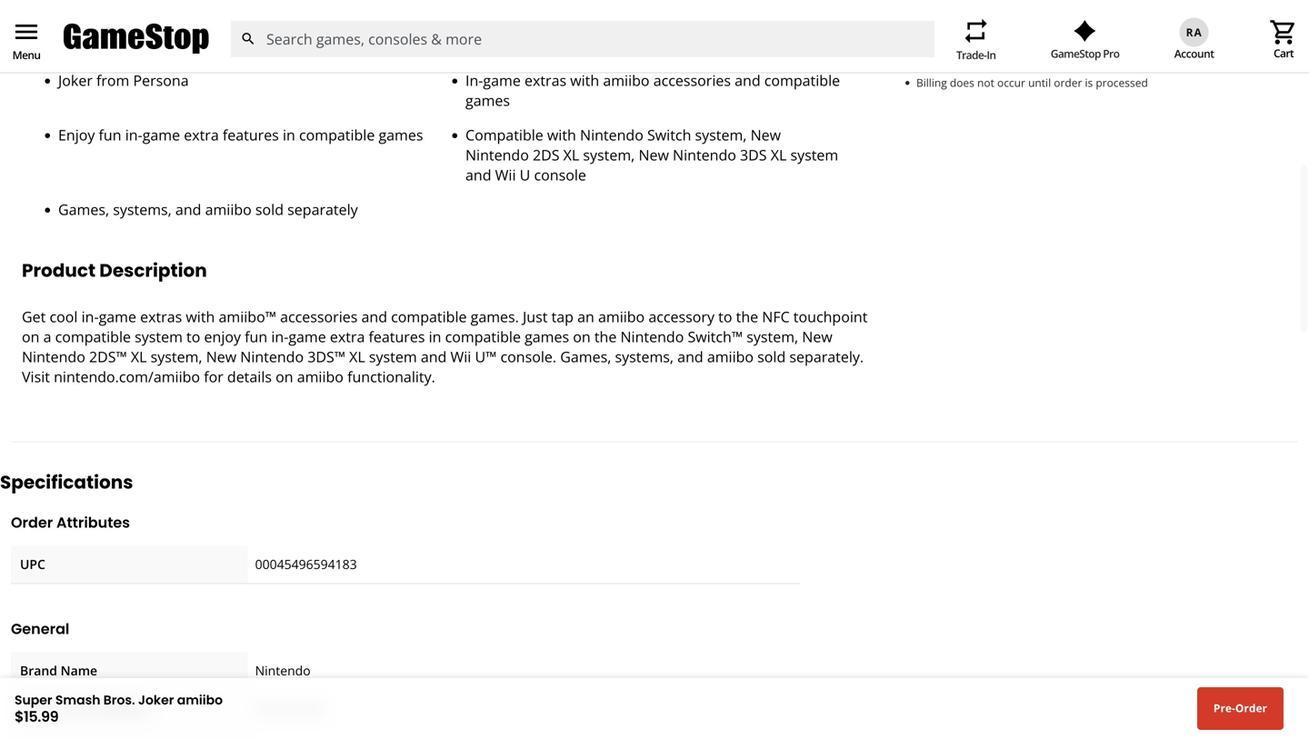 Task type: vqa. For each thing, say whether or not it's contained in the screenshot.
GAMES, in the Get cool in-game extras with amiibo™ accessories and compatible games. Just tap an amiibo accessory to the NFC touchpoint on a compatible system to enjoy fun in-game extra features in compatible games on the Nintendo Switch™ system, New Nintendo 2DS™ XL system, New Nintendo 3DS™ XL system and Wii U™ console. Games, systems, and amiibo sold separately. Visit nintendo.com/amiibo for details on amiibo functionality.
yes



Task type: describe. For each thing, give the bounding box(es) containing it.
same
[[143, 41, 175, 58]]

with inside in-game extras with amiibo accessories and compatible games
[[571, 70, 600, 90]]

accessories inside in-game extras with amiibo accessories and compatible games
[[654, 70, 731, 90]]

day
[[178, 41, 200, 58]]

fun inside get cool in-game extras with amiibo™ accessories and compatible games. just tap an amiibo accessory to the nfc touchpoint on a compatible system to enjoy fun in-game extra features in compatible games on the nintendo switch™ system, new nintendo 2ds™ xl system, new nintendo 3ds™ xl system and wii u™ console. games, systems, and amiibo sold separately. visit nintendo.com/amiibo for details on amiibo functionality.
[[245, 327, 268, 347]]

video
[[844, 41, 876, 58]]

new releases
[[379, 41, 459, 58]]

0 vertical spatial systems,
[[113, 200, 172, 219]]

same day delivery link
[[143, 41, 250, 58]]

enjoy
[[204, 327, 241, 347]]

super smash bros. joker amiibo $15.99
[[15, 692, 223, 727]]

compatible with nintendo switch system, new nintendo 2ds xl system, new nintendo 3ds xl system and wii u console
[[466, 125, 839, 185]]

Search games, consoles & more search field
[[267, 21, 902, 57]]

3ds
[[740, 145, 767, 165]]

amiibo down enjoy fun in-game extra features in compatible games
[[205, 200, 252, 219]]

order
[[1054, 75, 1083, 90]]

pre- for owned
[[574, 41, 597, 58]]

does
[[950, 75, 975, 90]]

from
[[96, 70, 129, 90]]

game down persona
[[143, 125, 180, 145]]

persona
[[133, 70, 189, 90]]

system inside compatible with nintendo switch system, new nintendo 2ds xl system, new nintendo 3ds xl system and wii u console
[[791, 145, 839, 165]]

video games link
[[844, 41, 920, 58]]

0 horizontal spatial joker
[[58, 70, 93, 90]]

3ds™
[[308, 347, 346, 367]]

upc
[[20, 556, 45, 573]]

2 vertical spatial in-
[[271, 327, 289, 347]]

cool
[[50, 307, 78, 327]]

separately.
[[790, 347, 864, 367]]

billing
[[917, 75, 948, 90]]

details
[[227, 367, 272, 387]]

gamestop pro icon image
[[1074, 20, 1097, 42]]

features
[[22, 25, 104, 50]]

console.
[[501, 347, 557, 367]]

order attributes
[[11, 513, 130, 533]]

order for pre-order
[[1236, 701, 1268, 716]]

1 vertical spatial order
[[11, 513, 53, 533]]

with inside compatible with nintendo switch system, new nintendo 2ds xl system, new nintendo 3ds xl system and wii u console
[[548, 125, 577, 145]]

ben
[[1150, 41, 1172, 58]]

get
[[22, 307, 46, 327]]

billing does not occur until order is processed
[[917, 75, 1149, 90]]

enjoy
[[58, 125, 95, 145]]

description
[[99, 258, 207, 283]]

console
[[534, 165, 587, 185]]

search button
[[230, 21, 267, 57]]

releases
[[409, 41, 459, 58]]

new releases link
[[379, 41, 459, 58]]

consoles
[[763, 41, 815, 58]]

nintendo left 'switch'
[[580, 125, 644, 145]]

accessory
[[649, 307, 715, 327]]

pre-order button
[[1198, 687, 1284, 730]]

repeat trade-in
[[957, 16, 996, 62]]

extras inside in-game extras with amiibo accessories and compatible games
[[525, 70, 567, 90]]

2 store from the left
[[319, 41, 350, 58]]

brand name
[[20, 662, 97, 680]]

new up separately.
[[803, 327, 833, 347]]

just
[[523, 307, 548, 327]]

part
[[68, 700, 94, 718]]

system, up 3ds
[[695, 125, 747, 145]]

consoles link
[[763, 41, 815, 58]]

shopping_cart
[[1270, 18, 1299, 47]]

for
[[204, 367, 224, 387]]

xl right 3ds
[[771, 145, 787, 165]]

nintendo down the accessory
[[621, 327, 684, 347]]

search
[[240, 31, 256, 47]]

shop
[[15, 41, 44, 58]]

tap
[[552, 307, 574, 327]]

switch™
[[688, 327, 743, 347]]

and inside compatible with nintendo switch system, new nintendo 2ds xl system, new nintendo 3ds xl system and wii u console
[[466, 165, 492, 185]]

pro
[[1104, 46, 1120, 61]]

my
[[47, 41, 65, 58]]

0 vertical spatial fun
[[99, 125, 121, 145]]

functionality.
[[348, 367, 436, 387]]

amiibo down switch™
[[708, 347, 754, 367]]

new down 'switch'
[[639, 145, 669, 165]]

processed
[[1096, 75, 1149, 90]]

track
[[1034, 41, 1064, 58]]

compatible inside in-game extras with amiibo accessories and compatible games
[[765, 70, 841, 90]]

attributes
[[56, 513, 130, 533]]

repeat
[[962, 16, 991, 45]]

extra inside get cool in-game extras with amiibo™ accessories and compatible games. just tap an amiibo accessory to the nfc touchpoint on a compatible system to enjoy fun in-game extra features in compatible games on the nintendo switch™ system, new nintendo 2ds™ xl system, new nintendo 3ds™ xl system and wii u™ console. games, systems, and amiibo sold separately. visit nintendo.com/amiibo for details on amiibo functionality.
[[330, 327, 365, 347]]

in-game extras with amiibo accessories and compatible games
[[466, 70, 841, 110]]

nfc
[[762, 307, 790, 327]]

0 vertical spatial games,
[[58, 200, 109, 219]]

specifications
[[0, 470, 133, 495]]

0 vertical spatial features
[[223, 125, 279, 145]]

super
[[15, 692, 52, 709]]

product
[[22, 258, 96, 283]]

1 vertical spatial to
[[187, 327, 200, 347]]

2ds
[[533, 145, 560, 165]]

digital store
[[280, 41, 350, 58]]

compatible left games. at the left top of the page
[[391, 307, 467, 327]]

pre-order
[[1214, 701, 1268, 716]]

product description
[[22, 258, 207, 283]]

compatible
[[466, 125, 544, 145]]

joker inside "super smash bros. joker amiibo $15.99"
[[138, 692, 174, 709]]

nintendo.com/amiibo
[[54, 367, 200, 387]]

with inside get cool in-game extras with amiibo™ accessories and compatible games. just tap an amiibo accessory to the nfc touchpoint on a compatible system to enjoy fun in-game extra features in compatible games on the nintendo switch™ system, new nintendo 2ds™ xl system, new nintendo 3ds™ xl system and wii u™ console. games, systems, and amiibo sold separately. visit nintendo.com/amiibo for details on amiibo functionality.
[[186, 307, 215, 327]]

system, down nfc
[[747, 327, 799, 347]]

2ds™
[[89, 347, 127, 367]]

u™
[[475, 347, 497, 367]]

account
[[1175, 46, 1215, 61]]

track order link
[[1015, 41, 1100, 58]]

1 horizontal spatial to
[[719, 307, 733, 327]]

switch
[[648, 125, 692, 145]]

bros.
[[104, 692, 135, 709]]

2 horizontal spatial on
[[573, 327, 591, 347]]

track order
[[1034, 41, 1100, 58]]

in-
[[466, 70, 483, 90]]



Task type: locate. For each thing, give the bounding box(es) containing it.
0 horizontal spatial accessories
[[280, 307, 358, 327]]

nintendo down a
[[22, 347, 85, 367]]

pre-owned
[[574, 41, 639, 58]]

0 horizontal spatial fun
[[99, 125, 121, 145]]

games
[[466, 90, 510, 110], [379, 125, 423, 145], [525, 327, 570, 347]]

game down top
[[483, 70, 521, 90]]

joker down shop my store
[[58, 70, 93, 90]]

wii left u™ in the top of the page
[[451, 347, 471, 367]]

2 vertical spatial system
[[369, 347, 417, 367]]

top deals
[[488, 41, 545, 58]]

collectibles link
[[668, 41, 734, 58]]

store right my
[[67, 41, 98, 58]]

1 horizontal spatial in
[[429, 327, 442, 347]]

1 vertical spatial features
[[369, 327, 425, 347]]

games, systems, and amiibo sold separately
[[58, 200, 358, 219]]

deals
[[513, 41, 545, 58]]

center
[[1258, 41, 1295, 58]]

in- for cool
[[81, 307, 99, 327]]

sold left separately
[[256, 200, 284, 219]]

fun right the enjoy
[[99, 125, 121, 145]]

delivery
[[203, 41, 250, 58]]

amiibo down "3ds™"
[[297, 367, 344, 387]]

amiibo™
[[219, 307, 276, 327]]

0 horizontal spatial on
[[22, 327, 40, 347]]

order
[[1067, 41, 1100, 58], [11, 513, 53, 533], [1236, 701, 1268, 716]]

games inside in-game extras with amiibo accessories and compatible games
[[466, 90, 510, 110]]

occur
[[998, 75, 1026, 90]]

0 horizontal spatial system
[[135, 327, 183, 347]]

is
[[1086, 75, 1094, 90]]

0 vertical spatial sold
[[256, 200, 284, 219]]

compatible down consoles link
[[765, 70, 841, 90]]

0 horizontal spatial to
[[187, 327, 200, 347]]

accessories
[[654, 70, 731, 90], [280, 307, 358, 327]]

name
[[61, 662, 97, 680]]

1 horizontal spatial extra
[[330, 327, 365, 347]]

cart
[[1274, 45, 1294, 60]]

pre- for order
[[1214, 701, 1236, 716]]

pre-
[[574, 41, 597, 58], [1214, 701, 1236, 716]]

get cool in-game extras with amiibo™ accessories and compatible games. just tap an amiibo accessory to the nfc touchpoint on a compatible system to enjoy fun in-game extra features in compatible games on the nintendo switch™ system, new nintendo 2ds™ xl system, new nintendo 3ds™ xl system and wii u™ console. games, systems, and amiibo sold separately. visit nintendo.com/amiibo for details on amiibo functionality.
[[22, 307, 868, 387]]

games
[[879, 41, 920, 58]]

0 horizontal spatial store
[[67, 41, 98, 58]]

pre- inside button
[[1214, 701, 1236, 716]]

white
[[1175, 41, 1208, 58]]

0 horizontal spatial pre-
[[574, 41, 597, 58]]

gamestop image
[[64, 22, 209, 56]]

0 horizontal spatial the
[[595, 327, 617, 347]]

1 vertical spatial in
[[429, 327, 442, 347]]

sold inside get cool in-game extras with amiibo™ accessories and compatible games. just tap an amiibo accessory to the nfc touchpoint on a compatible system to enjoy fun in-game extra features in compatible games on the nintendo switch™ system, new nintendo 2ds™ xl system, new nintendo 3ds™ xl system and wii u™ console. games, systems, and amiibo sold separately. visit nintendo.com/amiibo for details on amiibo functionality.
[[758, 347, 786, 367]]

in
[[283, 125, 295, 145], [429, 327, 442, 347]]

0 vertical spatial with
[[571, 70, 600, 90]]

new up 3ds
[[751, 125, 781, 145]]

amiibo right number
[[177, 692, 223, 709]]

1 horizontal spatial in-
[[125, 125, 143, 145]]

brand
[[20, 662, 57, 680]]

1 horizontal spatial accessories
[[654, 70, 731, 90]]

system up nintendo.com/amiibo
[[135, 327, 183, 347]]

0 horizontal spatial wii
[[451, 347, 471, 367]]

amiibo down owned
[[603, 70, 650, 90]]

top deals link
[[488, 41, 545, 58]]

wii inside get cool in-game extras with amiibo™ accessories and compatible games. just tap an amiibo accessory to the nfc touchpoint on a compatible system to enjoy fun in-game extra features in compatible games on the nintendo switch™ system, new nintendo 2ds™ xl system, new nintendo 3ds™ xl system and wii u™ console. games, systems, and amiibo sold separately. visit nintendo.com/amiibo for details on amiibo functionality.
[[451, 347, 471, 367]]

accessories inside get cool in-game extras with amiibo™ accessories and compatible games. just tap an amiibo accessory to the nfc touchpoint on a compatible system to enjoy fun in-game extra features in compatible games on the nintendo switch™ system, new nintendo 2ds™ xl system, new nintendo 3ds™ xl system and wii u™ console. games, systems, and amiibo sold separately. visit nintendo.com/amiibo for details on amiibo functionality.
[[280, 307, 358, 327]]

on
[[22, 327, 40, 347], [573, 327, 591, 347], [276, 367, 293, 387]]

compatible up separately
[[299, 125, 375, 145]]

games down new releases
[[379, 125, 423, 145]]

0 horizontal spatial in
[[283, 125, 295, 145]]

games inside get cool in-game extras with amiibo™ accessories and compatible games. just tap an amiibo accessory to the nfc touchpoint on a compatible system to enjoy fun in-game extra features in compatible games on the nintendo switch™ system, new nintendo 2ds™ xl system, new nintendo 3ds™ xl system and wii u™ console. games, systems, and amiibo sold separately. visit nintendo.com/amiibo for details on amiibo functionality.
[[525, 327, 570, 347]]

0 vertical spatial joker
[[58, 70, 93, 90]]

1 vertical spatial with
[[548, 125, 577, 145]]

game up "3ds™"
[[289, 327, 326, 347]]

extra up "3ds™"
[[330, 327, 365, 347]]

1 store from the left
[[67, 41, 98, 58]]

in inside get cool in-game extras with amiibo™ accessories and compatible games. just tap an amiibo accessory to the nfc touchpoint on a compatible system to enjoy fun in-game extra features in compatible games on the nintendo switch™ system, new nintendo 2ds™ xl system, new nintendo 3ds™ xl system and wii u™ console. games, systems, and amiibo sold separately. visit nintendo.com/amiibo for details on amiibo functionality.
[[429, 327, 442, 347]]

compatible up 2ds™
[[55, 327, 131, 347]]

games, inside get cool in-game extras with amiibo™ accessories and compatible games. just tap an amiibo accessory to the nfc touchpoint on a compatible system to enjoy fun in-game extra features in compatible games on the nintendo switch™ system, new nintendo 2ds™ xl system, new nintendo 3ds™ xl system and wii u™ console. games, systems, and amiibo sold separately. visit nintendo.com/amiibo for details on amiibo functionality.
[[561, 347, 612, 367]]

0 vertical spatial pre-
[[574, 41, 597, 58]]

0 vertical spatial accessories
[[654, 70, 731, 90]]

fun down amiibo™
[[245, 327, 268, 347]]

extra down persona
[[184, 125, 219, 145]]

1 vertical spatial accessories
[[280, 307, 358, 327]]

1 horizontal spatial games,
[[561, 347, 612, 367]]

in- down joker from persona
[[125, 125, 143, 145]]

0 horizontal spatial systems,
[[113, 200, 172, 219]]

video games
[[844, 41, 920, 58]]

wii left u
[[495, 165, 516, 185]]

0 vertical spatial the
[[736, 307, 759, 327]]

accessories down collectibles link
[[654, 70, 731, 90]]

wii inside compatible with nintendo switch system, new nintendo 2ds xl system, new nintendo 3ds xl system and wii u console
[[495, 165, 516, 185]]

shopping_cart cart
[[1270, 18, 1299, 60]]

2 horizontal spatial system
[[791, 145, 839, 165]]

2 vertical spatial with
[[186, 307, 215, 327]]

visit
[[22, 367, 50, 387]]

0 horizontal spatial games,
[[58, 200, 109, 219]]

1 horizontal spatial store
[[319, 41, 350, 58]]

system up functionality. in the left of the page
[[369, 347, 417, 367]]

gamestop
[[1051, 46, 1101, 61]]

1 horizontal spatial pre-
[[1214, 701, 1236, 716]]

1 horizontal spatial extras
[[525, 70, 567, 90]]

order for track order
[[1067, 41, 1100, 58]]

0 vertical spatial in-
[[125, 125, 143, 145]]

menu
[[12, 17, 41, 46]]

nintendo
[[580, 125, 644, 145], [466, 145, 529, 165], [673, 145, 737, 165], [621, 327, 684, 347], [22, 347, 85, 367], [240, 347, 304, 367], [255, 662, 311, 680]]

features up games, systems, and amiibo sold separately
[[223, 125, 279, 145]]

1 vertical spatial extras
[[140, 307, 182, 327]]

on right details
[[276, 367, 293, 387]]

2 vertical spatial order
[[1236, 701, 1268, 716]]

accessories up "3ds™"
[[280, 307, 358, 327]]

on down the 'an' at the left top of page
[[573, 327, 591, 347]]

amiibo inside in-game extras with amiibo accessories and compatible games
[[603, 70, 650, 90]]

digital
[[280, 41, 316, 58]]

menu menu
[[12, 17, 41, 62]]

0 vertical spatial extra
[[184, 125, 219, 145]]

touchpoint
[[794, 307, 868, 327]]

trade-
[[957, 47, 987, 62]]

search search field
[[230, 21, 935, 57]]

smash
[[55, 692, 100, 709]]

owned
[[597, 41, 639, 58]]

system, up console
[[583, 145, 635, 165]]

systems, inside get cool in-game extras with amiibo™ accessories and compatible games. just tap an amiibo accessory to the nfc touchpoint on a compatible system to enjoy fun in-game extra features in compatible games on the nintendo switch™ system, new nintendo 2ds™ xl system, new nintendo 3ds™ xl system and wii u™ console. games, systems, and amiibo sold separately. visit nintendo.com/amiibo for details on amiibo functionality.
[[615, 347, 674, 367]]

digital store link
[[280, 41, 350, 58]]

amiibo inside "super smash bros. joker amiibo $15.99"
[[177, 692, 223, 709]]

0 horizontal spatial extra
[[184, 125, 219, 145]]

xl right "3ds™"
[[349, 347, 365, 367]]

in- down amiibo™
[[271, 327, 289, 347]]

game up 2ds™
[[99, 307, 136, 327]]

features inside get cool in-game extras with amiibo™ accessories and compatible games. just tap an amiibo accessory to the nfc touchpoint on a compatible system to enjoy fun in-game extra features in compatible games on the nintendo switch™ system, new nintendo 2ds™ xl system, new nintendo 3ds™ xl system and wii u™ console. games, systems, and amiibo sold separately. visit nintendo.com/amiibo for details on amiibo functionality.
[[369, 327, 425, 347]]

extra
[[184, 125, 219, 145], [330, 327, 365, 347]]

1 horizontal spatial games
[[466, 90, 510, 110]]

system,
[[695, 125, 747, 145], [583, 145, 635, 165], [747, 327, 799, 347], [151, 347, 202, 367]]

games for enjoy fun in-game extra features in compatible games
[[379, 125, 423, 145]]

shop my store
[[15, 41, 98, 58]]

ra account
[[1175, 24, 1215, 61]]

in
[[987, 47, 996, 62]]

the
[[736, 307, 759, 327], [595, 327, 617, 347]]

and
[[735, 70, 761, 90], [466, 165, 492, 185], [175, 200, 201, 219], [362, 307, 387, 327], [421, 347, 447, 367], [678, 347, 704, 367]]

gamestop pro link
[[1051, 20, 1120, 61]]

1 horizontal spatial order
[[1067, 41, 1100, 58]]

00045496594183
[[255, 556, 357, 573]]

to left enjoy
[[187, 327, 200, 347]]

systems, down the accessory
[[615, 347, 674, 367]]

games down the in-
[[466, 90, 510, 110]]

1 horizontal spatial on
[[276, 367, 293, 387]]

in up functionality. in the left of the page
[[429, 327, 442, 347]]

games for in-game extras with amiibo accessories and compatible games
[[466, 90, 510, 110]]

system, up nintendo.com/amiibo
[[151, 347, 202, 367]]

system right 3ds
[[791, 145, 839, 165]]

nintendo up details
[[240, 347, 304, 367]]

games, up product
[[58, 200, 109, 219]]

1 horizontal spatial the
[[736, 307, 759, 327]]

0 vertical spatial games
[[466, 90, 510, 110]]

0 vertical spatial to
[[719, 307, 733, 327]]

until
[[1029, 75, 1052, 90]]

u
[[520, 165, 531, 185]]

1 vertical spatial system
[[135, 327, 183, 347]]

0 horizontal spatial in-
[[81, 307, 99, 327]]

to up switch™
[[719, 307, 733, 327]]

1 horizontal spatial wii
[[495, 165, 516, 185]]

0 horizontal spatial extras
[[140, 307, 182, 327]]

not
[[978, 75, 995, 90]]

0 horizontal spatial games
[[379, 125, 423, 145]]

separately
[[288, 200, 358, 219]]

xl up console
[[564, 145, 580, 165]]

features up functionality. in the left of the page
[[369, 327, 425, 347]]

1 horizontal spatial joker
[[138, 692, 174, 709]]

0 horizontal spatial order
[[11, 513, 53, 533]]

game inside in-game extras with amiibo accessories and compatible games
[[483, 70, 521, 90]]

menu
[[12, 47, 40, 62]]

1 vertical spatial games
[[379, 125, 423, 145]]

2 horizontal spatial games
[[525, 327, 570, 347]]

extras down deals at the top of the page
[[525, 70, 567, 90]]

joker right "bros."
[[138, 692, 174, 709]]

1 vertical spatial the
[[595, 327, 617, 347]]

amiibo right the 'an' at the left top of page
[[599, 307, 645, 327]]

gamestop pro
[[1051, 46, 1120, 61]]

ben white payload center
[[1150, 41, 1295, 58]]

top
[[488, 41, 510, 58]]

0 vertical spatial in
[[283, 125, 295, 145]]

sold down nfc
[[758, 347, 786, 367]]

1 vertical spatial games,
[[561, 347, 612, 367]]

payload
[[1211, 41, 1255, 58]]

2 horizontal spatial order
[[1236, 701, 1268, 716]]

0 horizontal spatial sold
[[256, 200, 284, 219]]

in- right cool
[[81, 307, 99, 327]]

ben white payload center link
[[1130, 41, 1295, 58]]

1 vertical spatial sold
[[758, 347, 786, 367]]

1 horizontal spatial system
[[369, 347, 417, 367]]

nintendo down the compatible
[[466, 145, 529, 165]]

1 vertical spatial joker
[[138, 692, 174, 709]]

1 vertical spatial systems,
[[615, 347, 674, 367]]

1 vertical spatial fun
[[245, 327, 268, 347]]

1 vertical spatial extra
[[330, 327, 365, 347]]

extras inside get cool in-game extras with amiibo™ accessories and compatible games. just tap an amiibo accessory to the nfc touchpoint on a compatible system to enjoy fun in-game extra features in compatible games on the nintendo switch™ system, new nintendo 2ds™ xl system, new nintendo 3ds™ xl system and wii u™ console. games, systems, and amiibo sold separately. visit nintendo.com/amiibo for details on amiibo functionality.
[[140, 307, 182, 327]]

compatible up u™ in the top of the page
[[445, 327, 521, 347]]

order inside button
[[1236, 701, 1268, 716]]

on left a
[[22, 327, 40, 347]]

collectibles
[[668, 41, 734, 58]]

1 horizontal spatial sold
[[758, 347, 786, 367]]

0 vertical spatial wii
[[495, 165, 516, 185]]

1 vertical spatial in-
[[81, 307, 99, 327]]

with up enjoy
[[186, 307, 215, 327]]

in up separately
[[283, 125, 295, 145]]

xl up nintendo.com/amiibo
[[131, 347, 147, 367]]

store right digital
[[319, 41, 350, 58]]

an
[[578, 307, 595, 327]]

0 horizontal spatial features
[[223, 125, 279, 145]]

2 vertical spatial games
[[525, 327, 570, 347]]

xl
[[564, 145, 580, 165], [771, 145, 787, 165], [131, 347, 147, 367], [349, 347, 365, 367]]

1 horizontal spatial features
[[369, 327, 425, 347]]

features
[[223, 125, 279, 145], [369, 327, 425, 347]]

same day delivery
[[143, 41, 250, 58]]

1 vertical spatial pre-
[[1214, 701, 1236, 716]]

store
[[67, 41, 98, 58], [319, 41, 350, 58]]

shop my store link
[[15, 41, 98, 58]]

nintendo down 'switch'
[[673, 145, 737, 165]]

and inside in-game extras with amiibo accessories and compatible games
[[735, 70, 761, 90]]

in- for fun
[[125, 125, 143, 145]]

pre-owned link
[[574, 41, 639, 58]]

games down just
[[525, 327, 570, 347]]

enjoy fun in-game extra features in compatible games
[[58, 125, 423, 145]]

vendor
[[20, 700, 65, 718]]

extras down description
[[140, 307, 182, 327]]

1 horizontal spatial systems,
[[615, 347, 674, 367]]

new left releases
[[379, 41, 406, 58]]

0 vertical spatial system
[[791, 145, 839, 165]]

with up 2ds
[[548, 125, 577, 145]]

with down pre-owned "link"
[[571, 70, 600, 90]]

0 vertical spatial order
[[1067, 41, 1100, 58]]

2 horizontal spatial in-
[[271, 327, 289, 347]]

ra
[[1187, 24, 1203, 39]]

systems, up description
[[113, 200, 172, 219]]

nintendo up nvlcaadm
[[255, 662, 311, 680]]

games, down the 'an' at the left top of page
[[561, 347, 612, 367]]

1 horizontal spatial fun
[[245, 327, 268, 347]]

1 vertical spatial wii
[[451, 347, 471, 367]]

new down enjoy
[[206, 347, 237, 367]]

0 vertical spatial extras
[[525, 70, 567, 90]]



